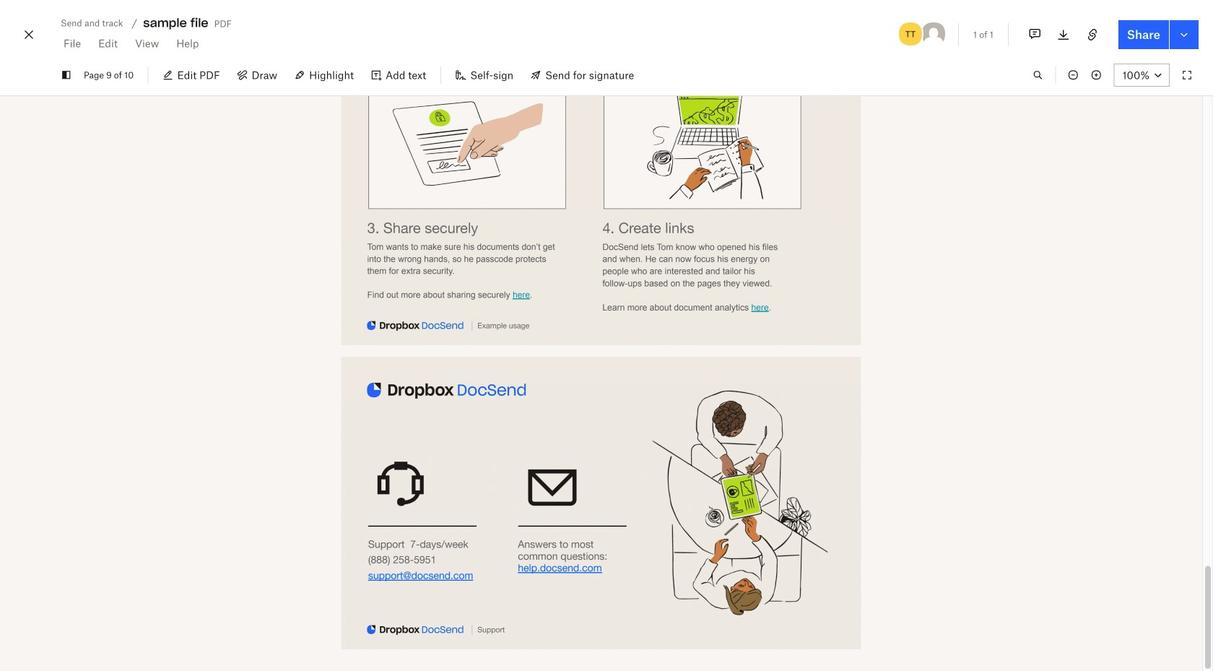 Task type: describe. For each thing, give the bounding box(es) containing it.
close image
[[20, 23, 38, 46]]

1 sample file.pdf image from the top
[[341, 53, 861, 345]]



Task type: locate. For each thing, give the bounding box(es) containing it.
0 vertical spatial sample file.pdf image
[[341, 53, 861, 345]]

1 vertical spatial sample file.pdf image
[[341, 357, 861, 649]]

sample file.pdf image
[[341, 53, 861, 345], [341, 357, 861, 649]]

2 sample file.pdf image from the top
[[341, 357, 861, 649]]



Task type: vqa. For each thing, say whether or not it's contained in the screenshot.
topmost SAMPLE FILE.PDF image
yes



